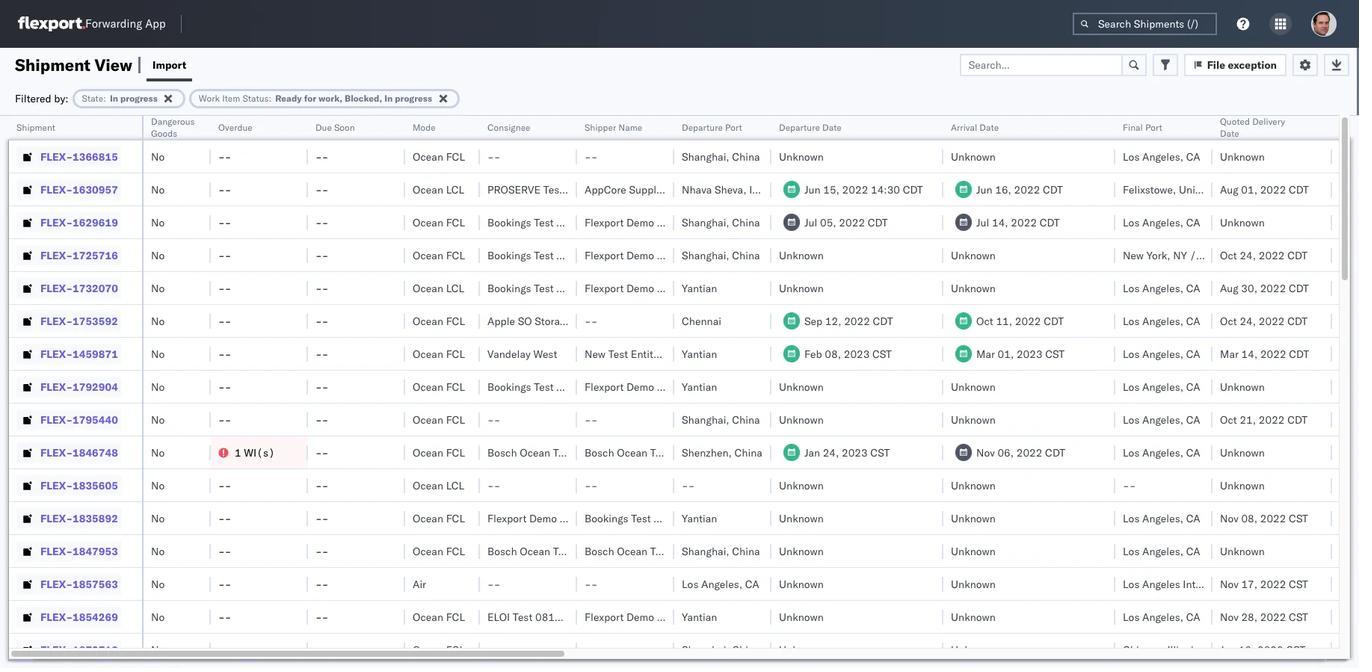 Task type: vqa. For each thing, say whether or not it's contained in the screenshot.
Others
no



Task type: describe. For each thing, give the bounding box(es) containing it.
30,
[[1241, 281, 1257, 295]]

filtered by:
[[15, 92, 68, 105]]

2023 for 01,
[[1017, 347, 1043, 361]]

2022 right kingdom
[[1260, 183, 1286, 196]]

international
[[1183, 577, 1244, 591]]

new for new test entity 2
[[585, 347, 606, 361]]

flex-1366815 button
[[16, 146, 121, 167]]

3 yantian from the top
[[682, 380, 717, 394]]

cst for jan 24, 2023 cst
[[870, 446, 890, 459]]

shanghai, for flex-1366815
[[682, 150, 729, 163]]

view
[[95, 54, 132, 75]]

ocean for 1846748
[[413, 446, 443, 459]]

cdt up jul 14, 2022 cdt on the top
[[1043, 183, 1063, 196]]

flexport. image
[[18, 16, 85, 31]]

2022 up nov 17, 2022 cst
[[1260, 512, 1286, 525]]

oct for bookings test consignee
[[1220, 249, 1237, 262]]

cst for nov 08, 2022 cst
[[1289, 512, 1308, 525]]

departure for departure port
[[682, 122, 723, 133]]

jan 24, 2023 cst
[[804, 446, 890, 459]]

2022 right 17,
[[1260, 577, 1286, 591]]

fcl for flex-1629619
[[446, 216, 465, 229]]

shanghai, for flex-1872713
[[682, 643, 729, 657]]

14, for jul
[[992, 216, 1008, 229]]

arrival
[[951, 122, 977, 133]]

cst for mar 01, 2023 cst
[[1045, 347, 1065, 361]]

ocean for 1753592
[[413, 314, 443, 328]]

oct 21, 2022 cdt
[[1220, 413, 1308, 426]]

cdt up 'mar 14, 2022 cdt'
[[1287, 314, 1308, 328]]

fcl for flex-1459871
[[446, 347, 465, 361]]

kingdom
[[1213, 183, 1255, 196]]

nov for nov 06, 2022 cdt
[[976, 446, 995, 459]]

by:
[[54, 92, 68, 105]]

ocean for 1366815
[[413, 150, 443, 163]]

shanghai, for flex-1847953
[[682, 545, 729, 558]]

filtered
[[15, 92, 51, 105]]

2
[[661, 347, 668, 361]]

demo for 1629619
[[626, 216, 654, 229]]

import
[[153, 58, 186, 71]]

jun 15, 2022 14:30 cdt
[[804, 183, 923, 196]]

felixstowe, united kingdom
[[1123, 183, 1255, 196]]

angeles, for flex-1847953
[[1142, 545, 1183, 558]]

forwarding app
[[85, 17, 166, 31]]

flex-1792904 button
[[16, 376, 121, 397]]

shipment for shipment
[[16, 122, 55, 133]]

consignee for flex-1629619
[[556, 216, 607, 229]]

jun 16, 2022 cdt
[[976, 183, 1063, 196]]

nov 08, 2022 cst
[[1220, 512, 1308, 525]]

los for flex-1459871
[[1123, 347, 1140, 361]]

sep
[[804, 314, 822, 328]]

15,
[[823, 183, 839, 196]]

shenzhen,
[[682, 446, 732, 459]]

28,
[[1241, 610, 1257, 624]]

fcl for flex-1847953
[[446, 545, 465, 558]]

airport
[[1246, 577, 1279, 591]]

2022 right 30, at the right top
[[1260, 281, 1286, 295]]

1629619
[[73, 216, 118, 229]]

14, for mar
[[1241, 347, 1258, 361]]

jun for jun 15, 2022 14:30 cdt
[[804, 183, 821, 196]]

angeles, for flex-1753592
[[1142, 314, 1183, 328]]

quoted delivery date
[[1220, 116, 1285, 139]]

goods
[[151, 128, 177, 139]]

flex-1795440
[[40, 413, 118, 426]]

flex-1872713 button
[[16, 640, 121, 660]]

flex-1835605 button
[[16, 475, 121, 496]]

chicago,
[[1123, 643, 1165, 657]]

fcl for flex-1792904
[[446, 380, 465, 394]]

los angeles, ca for 1732070
[[1123, 281, 1200, 295]]

ocean for 1795440
[[413, 413, 443, 426]]

flex-1725716 button
[[16, 245, 121, 266]]

united
[[1179, 183, 1211, 196]]

oct 11, 2022 cdt
[[976, 314, 1064, 328]]

shipper name
[[585, 122, 642, 133]]

angeles, for flex-1629619
[[1142, 216, 1183, 229]]

no for flex-1795440
[[151, 413, 165, 426]]

flex-1854269
[[40, 610, 118, 624]]

flex-1872713
[[40, 643, 118, 657]]

flexport demo shipper co. for 1725716
[[585, 249, 711, 262]]

feb 08, 2023 cst
[[804, 347, 892, 361]]

los angeles, ca for 1854269
[[1123, 610, 1200, 624]]

los for flex-1846748
[[1123, 446, 1140, 459]]

ocean fcl for flex-1629619
[[413, 216, 465, 229]]

angeles, for flex-1459871
[[1142, 347, 1183, 361]]

2022 right '06,'
[[1016, 446, 1042, 459]]

2 : from the left
[[269, 92, 272, 104]]

fcl for flex-1872713
[[446, 643, 465, 657]]

cdt down aug 30, 2022 cdt
[[1289, 347, 1309, 361]]

cdt right the '21,'
[[1287, 413, 1308, 426]]

final port
[[1123, 122, 1162, 133]]

jul 05, 2022 cdt
[[804, 216, 888, 229]]

quoted delivery date button
[[1213, 113, 1317, 140]]

chennai
[[682, 314, 721, 328]]

01, for aug
[[1241, 183, 1257, 196]]

2022 right the '21,'
[[1259, 413, 1285, 426]]

apple so storage (do not use)
[[487, 314, 648, 328]]

flex-1725716
[[40, 249, 118, 262]]

resize handle column header for shipper name
[[656, 116, 674, 668]]

24, for los angeles, ca
[[1240, 314, 1256, 328]]

newark,
[[1199, 249, 1238, 262]]

felixstowe,
[[1123, 183, 1176, 196]]

item
[[222, 92, 240, 104]]

resize handle column header for dangerous goods
[[193, 116, 211, 668]]

proserve test account
[[487, 183, 605, 196]]

1 : from the left
[[103, 92, 106, 104]]

departure date
[[779, 122, 842, 133]]

angeles, for flex-1854269
[[1142, 610, 1183, 624]]

yantian for 28,
[[682, 610, 717, 624]]

vandelay west
[[487, 347, 557, 361]]

entity
[[631, 347, 659, 361]]

1792904
[[73, 380, 118, 394]]

jan 16, 2023 cst
[[1220, 643, 1305, 657]]

2022 up jul 14, 2022 cdt on the top
[[1014, 183, 1040, 196]]

no for flex-1857563
[[151, 577, 165, 591]]

1835605
[[73, 479, 118, 492]]

ocean for 1630957
[[413, 183, 443, 196]]

air
[[413, 577, 426, 591]]

no for flex-1847953
[[151, 545, 165, 558]]

flex- for 1366815
[[40, 150, 73, 163]]

2022 down jun 16, 2022 cdt
[[1011, 216, 1037, 229]]

angeles, for flex-1732070
[[1142, 281, 1183, 295]]

mar 01, 2023 cst
[[976, 347, 1065, 361]]

co. for 1732070
[[696, 281, 711, 295]]

aug for aug 30, 2022 cdt
[[1220, 281, 1238, 295]]

flexport demo shipper co. for 1792904
[[585, 380, 711, 394]]

mode
[[413, 122, 436, 133]]

1847953
[[73, 545, 118, 558]]

ocean fcl for flex-1872713
[[413, 643, 465, 657]]

status
[[243, 92, 269, 104]]

oct for apple so storage (do not use)
[[1220, 314, 1237, 328]]

1732070
[[73, 281, 118, 295]]

fcl for flex-1753592
[[446, 314, 465, 328]]

Search Shipments (/) text field
[[1073, 13, 1217, 35]]

flex-1732070 button
[[16, 278, 121, 299]]

2022 right 15,
[[842, 183, 868, 196]]

los angeles, ca for 1366815
[[1123, 150, 1200, 163]]

los for flex-1857563
[[1123, 577, 1140, 591]]

cdt up aug 30, 2022 cdt
[[1287, 249, 1308, 262]]

flex- for 1835605
[[40, 479, 73, 492]]

fcl for flex-1725716
[[446, 249, 465, 262]]

illinois
[[1167, 643, 1199, 657]]

due
[[315, 122, 332, 133]]

date inside the quoted delivery date
[[1220, 128, 1239, 139]]

nov for nov 17, 2022 cst
[[1220, 577, 1239, 591]]

flex- for 1792904
[[40, 380, 73, 394]]

flex- for 1459871
[[40, 347, 73, 361]]

3 resize handle column header from the left
[[290, 116, 308, 668]]

cst for jan 16, 2023 cst
[[1286, 643, 1305, 657]]

delivery
[[1252, 116, 1285, 127]]

shanghai, china for flex-1847953
[[682, 545, 760, 558]]

co. for 1725716
[[696, 249, 711, 262]]

2 vertical spatial 24,
[[823, 446, 839, 459]]

feb
[[804, 347, 822, 361]]

arrival date button
[[943, 119, 1100, 134]]

yantian for 14,
[[682, 347, 717, 361]]

Search... text field
[[960, 53, 1123, 76]]

/
[[1190, 249, 1196, 262]]

angeles, for flex-1846748
[[1142, 446, 1183, 459]]

west
[[533, 347, 557, 361]]

file
[[1207, 58, 1225, 71]]

ocean fcl for flex-1366815
[[413, 150, 465, 163]]

2022 right 05,
[[839, 216, 865, 229]]

overdue
[[218, 122, 252, 133]]

1366815
[[73, 150, 118, 163]]

state : in progress
[[82, 92, 158, 104]]

los angeles, ca for 1629619
[[1123, 216, 1200, 229]]

flex-1753592 button
[[16, 311, 121, 332]]

los for flex-1795440
[[1123, 413, 1140, 426]]

21,
[[1240, 413, 1256, 426]]

1872713
[[73, 643, 118, 657]]

flex- for 1753592
[[40, 314, 73, 328]]

flex-1630957
[[40, 183, 118, 196]]

ocean lcl for proserve
[[413, 183, 464, 196]]

ca for flex-1366815
[[1186, 150, 1200, 163]]

bookings for flex-1725716
[[487, 249, 531, 262]]

apple
[[487, 314, 515, 328]]

shipper for flex-1854269
[[657, 610, 694, 624]]

jan for jan 16, 2023 cst
[[1220, 643, 1236, 657]]

14:30
[[871, 183, 900, 196]]

bookings for flex-1629619
[[487, 216, 531, 229]]

no for flex-1835892
[[151, 512, 165, 525]]

cst for nov 28, 2022 cst
[[1289, 610, 1308, 624]]

los angeles, ca for 1847953
[[1123, 545, 1200, 558]]

shanghai, china for flex-1366815
[[682, 150, 760, 163]]

due soon
[[315, 122, 355, 133]]

1846748
[[73, 446, 118, 459]]



Task type: locate. For each thing, give the bounding box(es) containing it.
flex- down flex-1857563 button
[[40, 610, 73, 624]]

2022 right the 28,
[[1260, 610, 1286, 624]]

1 vertical spatial 08,
[[1241, 512, 1257, 525]]

2 resize handle column header from the left
[[193, 116, 211, 668]]

flex-1854269 button
[[16, 607, 121, 628]]

yantian for 30,
[[682, 281, 717, 295]]

fcl for flex-1366815
[[446, 150, 465, 163]]

cdt right 14:30 on the right top of page
[[903, 183, 923, 196]]

date right arrival
[[980, 122, 999, 133]]

for
[[304, 92, 316, 104]]

5 ocean fcl from the top
[[413, 347, 465, 361]]

0 horizontal spatial date
[[822, 122, 842, 133]]

dangerous
[[151, 116, 195, 127]]

7 no from the top
[[151, 347, 165, 361]]

5 fcl from the top
[[446, 347, 465, 361]]

flex-1835892
[[40, 512, 118, 525]]

port
[[725, 122, 742, 133], [1145, 122, 1162, 133]]

9 no from the top
[[151, 413, 165, 426]]

ca for flex-1854269
[[1186, 610, 1200, 624]]

flex- up flex-1792904 button
[[40, 347, 73, 361]]

10 resize handle column header from the left
[[1097, 116, 1115, 668]]

0 vertical spatial lcl
[[446, 183, 464, 196]]

14, down 30, at the right top
[[1241, 347, 1258, 361]]

8 resize handle column header from the left
[[754, 116, 771, 668]]

2022 right 11,
[[1015, 314, 1041, 328]]

jul
[[804, 216, 817, 229], [976, 216, 989, 229]]

: left ready
[[269, 92, 272, 104]]

6 shanghai, china from the top
[[682, 643, 760, 657]]

flex-1459871
[[40, 347, 118, 361]]

3 lcl from the top
[[446, 479, 464, 492]]

shipment inside button
[[16, 122, 55, 133]]

ocean for 1629619
[[413, 216, 443, 229]]

1 horizontal spatial 16,
[[1238, 643, 1255, 657]]

2 port from the left
[[1145, 122, 1162, 133]]

aug left 30, at the right top
[[1220, 281, 1238, 295]]

oct left nj
[[1220, 249, 1237, 262]]

1 fcl from the top
[[446, 150, 465, 163]]

0 horizontal spatial progress
[[120, 92, 158, 104]]

10 fcl from the top
[[446, 545, 465, 558]]

1 jul from the left
[[804, 216, 817, 229]]

port up the sheva,
[[725, 122, 742, 133]]

0 vertical spatial new
[[1123, 249, 1144, 262]]

dangerous goods
[[151, 116, 195, 139]]

jul 14, 2022 cdt
[[976, 216, 1060, 229]]

progress up mode
[[395, 92, 432, 104]]

9 flex- from the top
[[40, 413, 73, 426]]

2 shanghai, china from the top
[[682, 216, 760, 229]]

2 no from the top
[[151, 183, 165, 196]]

flex- for 1630957
[[40, 183, 73, 196]]

08, for feb
[[825, 347, 841, 361]]

supply
[[629, 183, 662, 196]]

0 horizontal spatial new
[[585, 347, 606, 361]]

flexport demo shipper co. for 1854269
[[585, 610, 711, 624]]

0 horizontal spatial departure
[[682, 122, 723, 133]]

no for flex-1854269
[[151, 610, 165, 624]]

no for flex-1732070
[[151, 281, 165, 295]]

5 shanghai, from the top
[[682, 545, 729, 558]]

7 fcl from the top
[[446, 413, 465, 426]]

nhava
[[682, 183, 712, 196]]

new down (do
[[585, 347, 606, 361]]

12 ocean fcl from the top
[[413, 643, 465, 657]]

2022
[[842, 183, 868, 196], [1014, 183, 1040, 196], [1260, 183, 1286, 196], [839, 216, 865, 229], [1011, 216, 1037, 229], [1259, 249, 1285, 262], [1260, 281, 1286, 295], [844, 314, 870, 328], [1015, 314, 1041, 328], [1259, 314, 1285, 328], [1260, 347, 1286, 361], [1259, 413, 1285, 426], [1016, 446, 1042, 459], [1260, 512, 1286, 525], [1260, 577, 1286, 591], [1260, 610, 1286, 624]]

4 resize handle column header from the left
[[387, 116, 405, 668]]

0 horizontal spatial jan
[[804, 446, 820, 459]]

0 horizontal spatial 14,
[[992, 216, 1008, 229]]

ocean fcl for flex-1753592
[[413, 314, 465, 328]]

shenzhen, china
[[682, 446, 762, 459]]

9 resize handle column header from the left
[[925, 116, 943, 668]]

08, up 17,
[[1241, 512, 1257, 525]]

oct 24, 2022 cdt down aug 30, 2022 cdt
[[1220, 314, 1308, 328]]

ca for flex-1732070
[[1186, 281, 1200, 295]]

no for flex-1459871
[[151, 347, 165, 361]]

demo
[[626, 216, 654, 229], [626, 249, 654, 262], [626, 281, 654, 295], [626, 380, 654, 394], [529, 512, 557, 525], [626, 610, 654, 624]]

file exception
[[1207, 58, 1277, 71]]

1 horizontal spatial date
[[980, 122, 999, 133]]

1 lcl from the top
[[446, 183, 464, 196]]

1 yantian from the top
[[682, 281, 717, 295]]

jun
[[804, 183, 821, 196], [976, 183, 992, 196]]

2022 right nj
[[1259, 249, 1285, 262]]

flex-1846748
[[40, 446, 118, 459]]

9 fcl from the top
[[446, 512, 465, 525]]

los angeles, ca for 1753592
[[1123, 314, 1200, 328]]

final
[[1123, 122, 1143, 133]]

16, up jul 14, 2022 cdt on the top
[[995, 183, 1011, 196]]

oct 24, 2022 cdt up aug 30, 2022 cdt
[[1220, 249, 1308, 262]]

nov left the 28,
[[1220, 610, 1239, 624]]

no for flex-1753592
[[151, 314, 165, 328]]

2 departure from the left
[[779, 122, 820, 133]]

1 vertical spatial oct 24, 2022 cdt
[[1220, 314, 1308, 328]]

cdt down jun 16, 2022 cdt
[[1040, 216, 1060, 229]]

01, right united
[[1241, 183, 1257, 196]]

8 flex- from the top
[[40, 380, 73, 394]]

11 no from the top
[[151, 479, 165, 492]]

2 yantian from the top
[[682, 347, 717, 361]]

14 no from the top
[[151, 577, 165, 591]]

12 flex- from the top
[[40, 512, 73, 525]]

0 horizontal spatial 01,
[[998, 347, 1014, 361]]

fcl for flex-1846748
[[446, 446, 465, 459]]

1 horizontal spatial :
[[269, 92, 272, 104]]

departure date button
[[771, 119, 928, 134]]

arrival date
[[951, 122, 999, 133]]

flexport demo shipper co. for 1732070
[[585, 281, 711, 295]]

1
[[235, 446, 241, 459]]

1854269
[[73, 610, 118, 624]]

2022 up 'mar 14, 2022 cdt'
[[1259, 314, 1285, 328]]

ca for flex-1847953
[[1186, 545, 1200, 558]]

0 horizontal spatial :
[[103, 92, 106, 104]]

1 in from the left
[[110, 92, 118, 104]]

2 lcl from the top
[[446, 281, 464, 295]]

work,
[[319, 92, 342, 104]]

7 flex- from the top
[[40, 347, 73, 361]]

flex- for 1725716
[[40, 249, 73, 262]]

7 ocean fcl from the top
[[413, 413, 465, 426]]

0 vertical spatial shipment
[[15, 54, 90, 75]]

8 fcl from the top
[[446, 446, 465, 459]]

1 shanghai, from the top
[[682, 150, 729, 163]]

0 horizontal spatial in
[[110, 92, 118, 104]]

bookings test consignee for flex-1629619
[[487, 216, 607, 229]]

1 horizontal spatial port
[[1145, 122, 1162, 133]]

shanghai, china for flex-1725716
[[682, 249, 760, 262]]

oct down aug 30, 2022 cdt
[[1220, 314, 1237, 328]]

cdt right 30, at the right top
[[1289, 281, 1309, 295]]

2 progress from the left
[[395, 92, 432, 104]]

ca for flex-1792904
[[1186, 380, 1200, 394]]

11 resize handle column header from the left
[[1195, 116, 1213, 668]]

shipment down filtered
[[16, 122, 55, 133]]

resize handle column header for mode
[[462, 116, 480, 668]]

departure port
[[682, 122, 742, 133]]

jun for jun 16, 2022 cdt
[[976, 183, 992, 196]]

1 horizontal spatial jun
[[976, 183, 992, 196]]

1 horizontal spatial 01,
[[1241, 183, 1257, 196]]

2023 for 08,
[[844, 347, 870, 361]]

consignee button
[[480, 119, 562, 134]]

0 horizontal spatial jun
[[804, 183, 821, 196]]

3 fcl from the top
[[446, 249, 465, 262]]

flex-1847953
[[40, 545, 118, 558]]

work
[[199, 92, 220, 104]]

mar down oct 11, 2022 cdt
[[976, 347, 995, 361]]

date up 15,
[[822, 122, 842, 133]]

bookings for flex-1792904
[[487, 380, 531, 394]]

eloi
[[487, 610, 510, 624]]

cdt up mar 01, 2023 cst
[[1044, 314, 1064, 328]]

los for flex-1847953
[[1123, 545, 1140, 558]]

port right final
[[1145, 122, 1162, 133]]

01, down 11,
[[998, 347, 1014, 361]]

1 horizontal spatial in
[[384, 92, 393, 104]]

bookings test consignee
[[487, 216, 607, 229], [487, 249, 607, 262], [487, 281, 607, 295], [487, 380, 607, 394], [585, 512, 704, 525]]

15 no from the top
[[151, 610, 165, 624]]

los angeles, ca for 1795440
[[1123, 413, 1200, 426]]

1 vertical spatial 01,
[[998, 347, 1014, 361]]

1 oct 24, 2022 cdt from the top
[[1220, 249, 1308, 262]]

flex- down shipment button
[[40, 150, 73, 163]]

mode button
[[405, 119, 465, 134]]

in
[[110, 92, 118, 104], [384, 92, 393, 104]]

nov left 17,
[[1220, 577, 1239, 591]]

ocean for 1459871
[[413, 347, 443, 361]]

shipment view
[[15, 54, 132, 75]]

24,
[[1240, 249, 1256, 262], [1240, 314, 1256, 328], [823, 446, 839, 459]]

ca for flex-1753592
[[1186, 314, 1200, 328]]

ocean for 1792904
[[413, 380, 443, 394]]

14,
[[992, 216, 1008, 229], [1241, 347, 1258, 361]]

flexport for 1732070
[[585, 281, 624, 295]]

nj
[[1241, 249, 1253, 262]]

flex- down flex-1846748 button
[[40, 479, 73, 492]]

ocean for 1872713
[[413, 643, 443, 657]]

shipper for flex-1792904
[[657, 380, 694, 394]]

mar for mar 14, 2022 cdt
[[1220, 347, 1239, 361]]

flexport for 1629619
[[585, 216, 624, 229]]

ocean for 1732070
[[413, 281, 443, 295]]

08, for nov
[[1241, 512, 1257, 525]]

bosch
[[487, 446, 517, 459], [585, 446, 614, 459], [487, 545, 517, 558], [585, 545, 614, 558]]

cdt up feb 08, 2023 cst
[[873, 314, 893, 328]]

-
[[218, 150, 225, 163], [225, 150, 231, 163], [315, 150, 322, 163], [322, 150, 328, 163], [487, 150, 494, 163], [494, 150, 500, 163], [585, 150, 591, 163], [591, 150, 598, 163], [218, 183, 225, 196], [225, 183, 231, 196], [315, 183, 322, 196], [322, 183, 328, 196], [218, 216, 225, 229], [225, 216, 231, 229], [315, 216, 322, 229], [322, 216, 328, 229], [218, 249, 225, 262], [225, 249, 231, 262], [315, 249, 322, 262], [322, 249, 328, 262], [218, 281, 225, 295], [225, 281, 231, 295], [315, 281, 322, 295], [322, 281, 328, 295], [218, 314, 225, 328], [225, 314, 231, 328], [315, 314, 322, 328], [322, 314, 328, 328], [585, 314, 591, 328], [591, 314, 598, 328], [218, 347, 225, 361], [225, 347, 231, 361], [315, 347, 322, 361], [322, 347, 328, 361], [218, 380, 225, 394], [225, 380, 231, 394], [315, 380, 322, 394], [322, 380, 328, 394], [218, 413, 225, 426], [225, 413, 231, 426], [315, 413, 322, 426], [322, 413, 328, 426], [487, 413, 494, 426], [494, 413, 500, 426], [585, 413, 591, 426], [591, 413, 598, 426], [315, 446, 322, 459], [322, 446, 328, 459], [218, 479, 225, 492], [225, 479, 231, 492], [315, 479, 322, 492], [322, 479, 328, 492], [487, 479, 494, 492], [494, 479, 500, 492], [585, 479, 591, 492], [591, 479, 598, 492], [682, 479, 688, 492], [688, 479, 695, 492], [1123, 479, 1129, 492], [1129, 479, 1136, 492], [218, 512, 225, 525], [225, 512, 231, 525], [315, 512, 322, 525], [322, 512, 328, 525], [218, 545, 225, 558], [225, 545, 231, 558], [315, 545, 322, 558], [322, 545, 328, 558], [218, 577, 225, 591], [225, 577, 231, 591], [315, 577, 322, 591], [322, 577, 328, 591], [487, 577, 494, 591], [494, 577, 500, 591], [585, 577, 591, 591], [591, 577, 598, 591], [218, 610, 225, 624], [225, 610, 231, 624], [315, 610, 322, 624], [322, 610, 328, 624], [218, 643, 225, 657], [225, 643, 231, 657], [315, 643, 322, 657], [322, 643, 328, 657], [487, 643, 494, 657], [494, 643, 500, 657], [585, 643, 591, 657], [591, 643, 598, 657]]

3 ocean lcl from the top
[[413, 479, 464, 492]]

ready
[[275, 92, 302, 104]]

6 no from the top
[[151, 314, 165, 328]]

1 progress from the left
[[120, 92, 158, 104]]

flex-
[[40, 150, 73, 163], [40, 183, 73, 196], [40, 216, 73, 229], [40, 249, 73, 262], [40, 281, 73, 295], [40, 314, 73, 328], [40, 347, 73, 361], [40, 380, 73, 394], [40, 413, 73, 426], [40, 446, 73, 459], [40, 479, 73, 492], [40, 512, 73, 525], [40, 545, 73, 558], [40, 577, 73, 591], [40, 610, 73, 624], [40, 643, 73, 657]]

16, down the 28,
[[1238, 643, 1255, 657]]

5 yantian from the top
[[682, 610, 717, 624]]

nov left '06,'
[[976, 446, 995, 459]]

jul left 05,
[[804, 216, 817, 229]]

aug
[[1220, 183, 1238, 196], [1220, 281, 1238, 295]]

2 ocean lcl from the top
[[413, 281, 464, 295]]

1 ocean lcl from the top
[[413, 183, 464, 196]]

2 jul from the left
[[976, 216, 989, 229]]

4 flex- from the top
[[40, 249, 73, 262]]

flex- up flex-1846748 button
[[40, 413, 73, 426]]

4 shanghai, china from the top
[[682, 413, 760, 426]]

ca for flex-1629619
[[1186, 216, 1200, 229]]

0 horizontal spatial jul
[[804, 216, 817, 229]]

flex- for 1835892
[[40, 512, 73, 525]]

8 no from the top
[[151, 380, 165, 394]]

oct left 11,
[[976, 314, 993, 328]]

13 no from the top
[[151, 545, 165, 558]]

1 vertical spatial 24,
[[1240, 314, 1256, 328]]

ocean fcl for flex-1725716
[[413, 249, 465, 262]]

4 shanghai, from the top
[[682, 413, 729, 426]]

progress up "dangerous"
[[120, 92, 158, 104]]

no for flex-1792904
[[151, 380, 165, 394]]

4 fcl from the top
[[446, 314, 465, 328]]

2 flex- from the top
[[40, 183, 73, 196]]

2 jun from the left
[[976, 183, 992, 196]]

shipper for flex-1725716
[[657, 249, 694, 262]]

new left york,
[[1123, 249, 1144, 262]]

flex-1753592
[[40, 314, 118, 328]]

6 fcl from the top
[[446, 380, 465, 394]]

2 vertical spatial lcl
[[446, 479, 464, 492]]

departure for departure date
[[779, 122, 820, 133]]

ocean for 1725716
[[413, 249, 443, 262]]

2023 for 16,
[[1257, 643, 1283, 657]]

ocean
[[413, 150, 443, 163], [413, 183, 443, 196], [413, 216, 443, 229], [413, 249, 443, 262], [413, 281, 443, 295], [413, 314, 443, 328], [413, 347, 443, 361], [413, 380, 443, 394], [413, 413, 443, 426], [413, 446, 443, 459], [520, 446, 550, 459], [617, 446, 648, 459], [413, 479, 443, 492], [413, 512, 443, 525], [413, 545, 443, 558], [520, 545, 550, 558], [617, 545, 648, 558], [413, 610, 443, 624], [413, 643, 443, 657]]

shipper for flex-1629619
[[657, 216, 694, 229]]

no for flex-1630957
[[151, 183, 165, 196]]

0 horizontal spatial 16,
[[995, 183, 1011, 196]]

2 shanghai, from the top
[[682, 216, 729, 229]]

lcl for proserve
[[446, 183, 464, 196]]

jun left 15,
[[804, 183, 821, 196]]

06,
[[998, 446, 1014, 459]]

2 horizontal spatial date
[[1220, 128, 1239, 139]]

date down quoted
[[1220, 128, 1239, 139]]

0 vertical spatial 01,
[[1241, 183, 1257, 196]]

0 vertical spatial aug
[[1220, 183, 1238, 196]]

0 vertical spatial 24,
[[1240, 249, 1256, 262]]

5 no from the top
[[151, 281, 165, 295]]

ocean fcl for flex-1795440
[[413, 413, 465, 426]]

in right state
[[110, 92, 118, 104]]

aug right united
[[1220, 183, 1238, 196]]

15 flex- from the top
[[40, 610, 73, 624]]

los for flex-1792904
[[1123, 380, 1140, 394]]

1795440
[[73, 413, 118, 426]]

1 port from the left
[[725, 122, 742, 133]]

2 oct 24, 2022 cdt from the top
[[1220, 314, 1308, 328]]

not
[[598, 314, 619, 328]]

shanghai, for flex-1795440
[[682, 413, 729, 426]]

ocean lcl for -
[[413, 479, 464, 492]]

china for flex-1629619
[[732, 216, 760, 229]]

8 ocean fcl from the top
[[413, 446, 465, 459]]

10 flex- from the top
[[40, 446, 73, 459]]

1 no from the top
[[151, 150, 165, 163]]

4 yantian from the top
[[682, 512, 717, 525]]

port for departure port
[[725, 122, 742, 133]]

resize handle column header for arrival date
[[1097, 116, 1115, 668]]

flex-1847953 button
[[16, 541, 121, 562]]

14 flex- from the top
[[40, 577, 73, 591]]

3 shanghai, china from the top
[[682, 249, 760, 262]]

3 flex- from the top
[[40, 216, 73, 229]]

10 no from the top
[[151, 446, 165, 459]]

10 ocean fcl from the top
[[413, 545, 465, 558]]

1 horizontal spatial mar
[[1220, 347, 1239, 361]]

6 shanghai, from the top
[[682, 643, 729, 657]]

0 vertical spatial 08,
[[825, 347, 841, 361]]

shipper inside button
[[585, 122, 616, 133]]

0 horizontal spatial 08,
[[825, 347, 841, 361]]

flex- for 1629619
[[40, 216, 73, 229]]

0 vertical spatial 16,
[[995, 183, 1011, 196]]

aug 30, 2022 cdt
[[1220, 281, 1309, 295]]

14, down jun 16, 2022 cdt
[[992, 216, 1008, 229]]

2 aug from the top
[[1220, 281, 1238, 295]]

1 ocean fcl from the top
[[413, 150, 465, 163]]

3 shanghai, from the top
[[682, 249, 729, 262]]

demo for 1854269
[[626, 610, 654, 624]]

so
[[518, 314, 532, 328]]

jul down jun 16, 2022 cdt
[[976, 216, 989, 229]]

cdt down 14:30 on the right top of page
[[868, 216, 888, 229]]

16 flex- from the top
[[40, 643, 73, 657]]

file exception button
[[1184, 53, 1287, 76], [1184, 53, 1287, 76]]

quoted
[[1220, 116, 1250, 127]]

flexport for 1792904
[[585, 380, 624, 394]]

1 vertical spatial new
[[585, 347, 606, 361]]

bookings test consignee for flex-1792904
[[487, 380, 607, 394]]

1 shanghai, china from the top
[[682, 150, 760, 163]]

1 horizontal spatial jan
[[1220, 643, 1236, 657]]

1 vertical spatial 14,
[[1241, 347, 1258, 361]]

13 flex- from the top
[[40, 545, 73, 558]]

1 resize handle column header from the left
[[124, 116, 142, 668]]

1835892
[[73, 512, 118, 525]]

1 vertical spatial aug
[[1220, 281, 1238, 295]]

0 horizontal spatial port
[[725, 122, 742, 133]]

cdt right kingdom
[[1289, 183, 1309, 196]]

york,
[[1147, 249, 1170, 262]]

2022 right the 12,
[[844, 314, 870, 328]]

4 no from the top
[[151, 249, 165, 262]]

resize handle column header
[[124, 116, 142, 668], [193, 116, 211, 668], [290, 116, 308, 668], [387, 116, 405, 668], [462, 116, 480, 668], [559, 116, 577, 668], [656, 116, 674, 668], [754, 116, 771, 668], [925, 116, 943, 668], [1097, 116, 1115, 668], [1195, 116, 1213, 668], [1314, 116, 1332, 668]]

flex- up 'flex-1847953' button
[[40, 512, 73, 525]]

nov 06, 2022 cdt
[[976, 446, 1065, 459]]

flex- up the flex-1725716 button
[[40, 216, 73, 229]]

shanghai, china for flex-1872713
[[682, 643, 760, 657]]

fcl for flex-1795440
[[446, 413, 465, 426]]

jun up jul 14, 2022 cdt on the top
[[976, 183, 992, 196]]

angeles, for flex-1835892
[[1142, 512, 1183, 525]]

0 vertical spatial ocean lcl
[[413, 183, 464, 196]]

1 vertical spatial shipment
[[16, 122, 55, 133]]

flexport for 1725716
[[585, 249, 624, 262]]

flex- down flex-1854269 button
[[40, 643, 73, 657]]

nov
[[976, 446, 995, 459], [1220, 512, 1239, 525], [1220, 577, 1239, 591], [1220, 610, 1239, 624]]

1 flex- from the top
[[40, 150, 73, 163]]

0 horizontal spatial mar
[[976, 347, 995, 361]]

angeles, for flex-1366815
[[1142, 150, 1183, 163]]

: down the view
[[103, 92, 106, 104]]

1 vertical spatial 16,
[[1238, 643, 1255, 657]]

6 ocean fcl from the top
[[413, 380, 465, 394]]

12,
[[825, 314, 841, 328]]

:
[[103, 92, 106, 104], [269, 92, 272, 104]]

nov up international
[[1220, 512, 1239, 525]]

5 shanghai, china from the top
[[682, 545, 760, 558]]

shipment up "by:"
[[15, 54, 90, 75]]

demo for 1792904
[[626, 380, 654, 394]]

08, right feb
[[825, 347, 841, 361]]

flex- up flex-1753592 button
[[40, 281, 73, 295]]

shanghai,
[[682, 150, 729, 163], [682, 216, 729, 229], [682, 249, 729, 262], [682, 413, 729, 426], [682, 545, 729, 558], [682, 643, 729, 657]]

1 jun from the left
[[804, 183, 821, 196]]

nov 17, 2022 cst
[[1220, 577, 1308, 591]]

soon
[[334, 122, 355, 133]]

08,
[[825, 347, 841, 361], [1241, 512, 1257, 525]]

12 no from the top
[[151, 512, 165, 525]]

1 vertical spatial ocean lcl
[[413, 281, 464, 295]]

new test entity 2
[[585, 347, 668, 361]]

account
[[566, 183, 605, 196]]

flex- down flex-1366815 "button"
[[40, 183, 73, 196]]

0 vertical spatial jan
[[804, 446, 820, 459]]

0 vertical spatial oct 24, 2022 cdt
[[1220, 249, 1308, 262]]

1 horizontal spatial 14,
[[1241, 347, 1258, 361]]

1 horizontal spatial jul
[[976, 216, 989, 229]]

7 resize handle column header from the left
[[656, 116, 674, 668]]

flex- inside "button"
[[40, 150, 73, 163]]

11,
[[996, 314, 1012, 328]]

6 resize handle column header from the left
[[559, 116, 577, 668]]

1 horizontal spatial departure
[[779, 122, 820, 133]]

ca for flex-1835892
[[1186, 512, 1200, 525]]

nov for nov 28, 2022 cst
[[1220, 610, 1239, 624]]

1459871
[[73, 347, 118, 361]]

6 flex- from the top
[[40, 314, 73, 328]]

lcl
[[446, 183, 464, 196], [446, 281, 464, 295], [446, 479, 464, 492]]

import button
[[147, 48, 192, 81]]

2 in from the left
[[384, 92, 393, 104]]

flex-1629619
[[40, 216, 118, 229]]

0 vertical spatial 14,
[[992, 216, 1008, 229]]

(do
[[574, 314, 595, 328]]

flex- down flex-1459871 button
[[40, 380, 73, 394]]

appcore supply ltd
[[585, 183, 680, 196]]

oct left the '21,'
[[1220, 413, 1237, 426]]

1 vertical spatial jan
[[1220, 643, 1236, 657]]

1 vertical spatial lcl
[[446, 281, 464, 295]]

12 resize handle column header from the left
[[1314, 116, 1332, 668]]

1 horizontal spatial new
[[1123, 249, 1144, 262]]

mar up oct 21, 2022 cdt on the right of the page
[[1220, 347, 1239, 361]]

los angeles, ca for 1835892
[[1123, 512, 1200, 525]]

los for flex-1753592
[[1123, 314, 1140, 328]]

consignee inside button
[[487, 122, 530, 133]]

1 wi(s)
[[235, 446, 275, 459]]

01,
[[1241, 183, 1257, 196], [998, 347, 1014, 361]]

india
[[749, 183, 773, 196]]

12 fcl from the top
[[446, 643, 465, 657]]

1 horizontal spatial 08,
[[1241, 512, 1257, 525]]

flex- down 'flex-1847953' button
[[40, 577, 73, 591]]

shanghai, for flex-1725716
[[682, 249, 729, 262]]

storage
[[535, 314, 571, 328]]

flex- down flex-1795440 button
[[40, 446, 73, 459]]

flex-1835605
[[40, 479, 118, 492]]

2 mar from the left
[[1220, 347, 1239, 361]]

ocean fcl for flex-1792904
[[413, 380, 465, 394]]

1 horizontal spatial progress
[[395, 92, 432, 104]]

16 no from the top
[[151, 643, 165, 657]]

3 no from the top
[[151, 216, 165, 229]]

2022 down aug 30, 2022 cdt
[[1260, 347, 1286, 361]]

2 vertical spatial ocean lcl
[[413, 479, 464, 492]]

1 aug from the top
[[1220, 183, 1238, 196]]

flex- up flex-1459871 button
[[40, 314, 73, 328]]

sep 12, 2022 cdt
[[804, 314, 893, 328]]

flex- for 1847953
[[40, 545, 73, 558]]

forwarding app link
[[18, 16, 166, 31]]

2 ocean fcl from the top
[[413, 216, 465, 229]]

flex- up flex-1732070 button
[[40, 249, 73, 262]]

flexport
[[585, 216, 624, 229], [585, 249, 624, 262], [585, 281, 624, 295], [585, 380, 624, 394], [487, 512, 527, 525], [585, 610, 624, 624]]

cdt right '06,'
[[1045, 446, 1065, 459]]

proserve
[[487, 183, 540, 196]]

flex- down flex-1835892 button
[[40, 545, 73, 558]]

in right blocked,
[[384, 92, 393, 104]]

mar 14, 2022 cdt
[[1220, 347, 1309, 361]]

china for flex-1846748
[[734, 446, 762, 459]]



